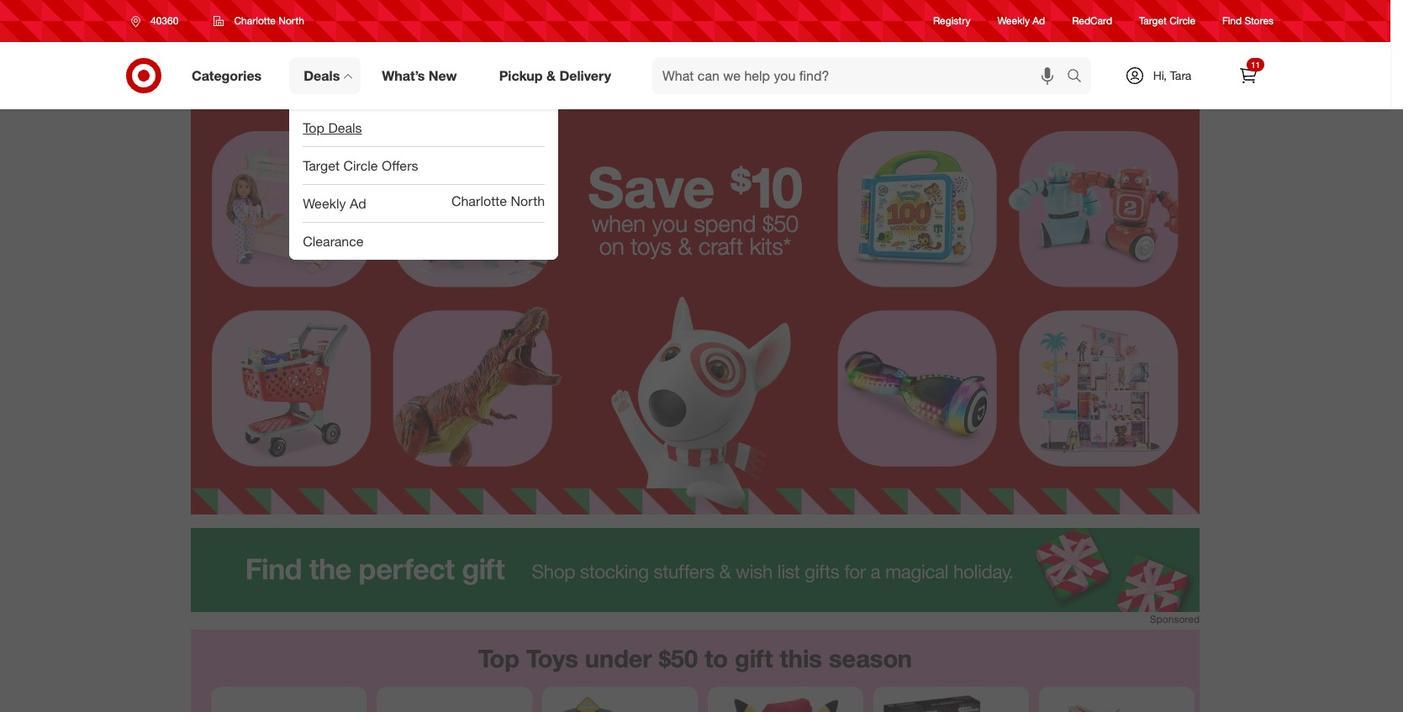 Task type: describe. For each thing, give the bounding box(es) containing it.
top for top deals
[[303, 119, 325, 136]]

top toys under $50 to gift this season
[[478, 643, 912, 673]]

save
[[588, 153, 715, 221]]

north inside dropdown button
[[279, 14, 304, 27]]

1 vertical spatial north
[[511, 193, 545, 209]]

advertisement region
[[191, 528, 1200, 612]]

target for target circle offers
[[303, 157, 340, 174]]

save $10
[[588, 153, 803, 221]]

0 horizontal spatial ad
[[350, 195, 366, 212]]

when you spend $50 on toys & craft kits*
[[592, 209, 799, 260]]

under
[[585, 643, 652, 673]]

search button
[[1059, 57, 1100, 98]]

target circle link
[[1139, 14, 1196, 28]]

0 vertical spatial weekly
[[997, 15, 1030, 27]]

search
[[1059, 69, 1100, 85]]

$10
[[730, 153, 803, 221]]

you
[[652, 209, 688, 237]]

weekly ad link
[[997, 14, 1045, 28]]

& inside pickup & delivery link
[[546, 67, 556, 84]]

0 vertical spatial deals
[[304, 67, 340, 84]]

target circle
[[1139, 15, 1196, 27]]

hi, tara
[[1153, 68, 1192, 82]]

1 vertical spatial weekly ad
[[303, 195, 366, 212]]

what's new link
[[368, 57, 478, 94]]

40360
[[150, 14, 179, 27]]

circle for target circle
[[1170, 15, 1196, 27]]

what's new
[[382, 67, 457, 84]]

& inside when you spend $50 on toys & craft kits*
[[678, 232, 692, 260]]

deals link
[[289, 57, 361, 94]]

find stores
[[1222, 15, 1274, 27]]

top deals
[[303, 119, 362, 136]]

11 link
[[1230, 57, 1267, 94]]

kits*
[[750, 232, 791, 260]]

top for top toys under $50 to gift this season
[[478, 643, 520, 673]]

spend
[[694, 209, 756, 237]]

stores
[[1245, 15, 1274, 27]]

40360 button
[[120, 6, 196, 36]]

tara
[[1170, 68, 1192, 82]]

what's
[[382, 67, 425, 84]]

pickup & delivery
[[499, 67, 611, 84]]

delivery
[[559, 67, 611, 84]]

$50 for spend
[[762, 209, 799, 237]]



Task type: vqa. For each thing, say whether or not it's contained in the screenshot.
the leftmost 'Charlotte'
yes



Task type: locate. For each thing, give the bounding box(es) containing it.
north
[[279, 14, 304, 27], [511, 193, 545, 209]]

0 horizontal spatial charlotte north
[[234, 14, 304, 27]]

ad
[[1033, 15, 1045, 27], [350, 195, 366, 212]]

charlotte down target circle offers link
[[451, 193, 507, 209]]

1 horizontal spatial top
[[478, 643, 520, 673]]

1 horizontal spatial target
[[1139, 15, 1167, 27]]

1 vertical spatial charlotte north
[[451, 193, 545, 209]]

1 horizontal spatial charlotte north
[[451, 193, 545, 209]]

0 horizontal spatial north
[[279, 14, 304, 27]]

&
[[546, 67, 556, 84], [678, 232, 692, 260]]

0 horizontal spatial top
[[303, 119, 325, 136]]

circle
[[1170, 15, 1196, 27], [343, 157, 378, 174]]

weekly
[[997, 15, 1030, 27], [303, 195, 346, 212]]

find
[[1222, 15, 1242, 27]]

charlotte
[[234, 14, 276, 27], [451, 193, 507, 209]]

& right toys
[[678, 232, 692, 260]]

0 horizontal spatial target
[[303, 157, 340, 174]]

ad left redcard
[[1033, 15, 1045, 27]]

What can we help you find? suggestions appear below search field
[[652, 57, 1071, 94]]

charlotte north button
[[203, 6, 315, 36]]

0 horizontal spatial circle
[[343, 157, 378, 174]]

charlotte north down target circle offers link
[[451, 193, 545, 209]]

11
[[1251, 60, 1260, 70]]

redcard
[[1072, 15, 1112, 27]]

0 vertical spatial $50
[[762, 209, 799, 237]]

0 horizontal spatial charlotte
[[234, 14, 276, 27]]

redcard link
[[1072, 14, 1112, 28]]

deals
[[304, 67, 340, 84], [328, 119, 362, 136]]

ad down the target circle offers
[[350, 195, 366, 212]]

$50
[[762, 209, 799, 237], [659, 643, 698, 673]]

& right pickup
[[546, 67, 556, 84]]

0 horizontal spatial &
[[546, 67, 556, 84]]

0 vertical spatial ad
[[1033, 15, 1045, 27]]

toys
[[526, 643, 578, 673]]

0 vertical spatial weekly ad
[[997, 15, 1045, 27]]

0 vertical spatial north
[[279, 14, 304, 27]]

1 horizontal spatial ad
[[1033, 15, 1045, 27]]

charlotte north
[[234, 14, 304, 27], [451, 193, 545, 209]]

0 vertical spatial charlotte north
[[234, 14, 304, 27]]

circle left offers on the top left
[[343, 157, 378, 174]]

1 vertical spatial weekly
[[303, 195, 346, 212]]

clearance
[[303, 233, 364, 249]]

registry link
[[933, 14, 971, 28]]

new
[[429, 67, 457, 84]]

0 horizontal spatial weekly
[[303, 195, 346, 212]]

target down top deals
[[303, 157, 340, 174]]

circle inside target circle link
[[1170, 15, 1196, 27]]

offers
[[382, 157, 418, 174]]

0 horizontal spatial $50
[[659, 643, 698, 673]]

weekly ad up the clearance
[[303, 195, 366, 212]]

target up hi,
[[1139, 15, 1167, 27]]

to
[[705, 643, 728, 673]]

top deals link
[[289, 109, 558, 146]]

carousel region
[[191, 630, 1200, 712]]

top
[[303, 119, 325, 136], [478, 643, 520, 673]]

pickup & delivery link
[[485, 57, 632, 94]]

when
[[592, 209, 646, 237]]

1 horizontal spatial &
[[678, 232, 692, 260]]

0 vertical spatial charlotte
[[234, 14, 276, 27]]

sponsored
[[1150, 613, 1200, 625]]

1 vertical spatial &
[[678, 232, 692, 260]]

deals up top deals
[[304, 67, 340, 84]]

weekly up the clearance
[[303, 195, 346, 212]]

charlotte up categories link at the top
[[234, 14, 276, 27]]

gift
[[735, 643, 773, 673]]

1 vertical spatial target
[[303, 157, 340, 174]]

craft
[[699, 232, 743, 260]]

charlotte north up categories link at the top
[[234, 14, 304, 27]]

1 horizontal spatial charlotte
[[451, 193, 507, 209]]

this
[[780, 643, 822, 673]]

1 horizontal spatial circle
[[1170, 15, 1196, 27]]

1 vertical spatial ad
[[350, 195, 366, 212]]

0 vertical spatial target
[[1139, 15, 1167, 27]]

charlotte north inside dropdown button
[[234, 14, 304, 27]]

1 vertical spatial circle
[[343, 157, 378, 174]]

target circle offers link
[[289, 147, 558, 184]]

$50 inside the carousel 'region'
[[659, 643, 698, 673]]

$50 inside when you spend $50 on toys & craft kits*
[[762, 209, 799, 237]]

find stores link
[[1222, 14, 1274, 28]]

circle inside target circle offers link
[[343, 157, 378, 174]]

clearance link
[[289, 223, 558, 260]]

1 horizontal spatial weekly ad
[[997, 15, 1045, 27]]

top inside the carousel 'region'
[[478, 643, 520, 673]]

0 horizontal spatial weekly ad
[[303, 195, 366, 212]]

top down deals link
[[303, 119, 325, 136]]

0 vertical spatial circle
[[1170, 15, 1196, 27]]

$50 for under
[[659, 643, 698, 673]]

1 vertical spatial charlotte
[[451, 193, 507, 209]]

toys
[[631, 232, 672, 260]]

categories link
[[177, 57, 283, 94]]

ad inside weekly ad link
[[1033, 15, 1045, 27]]

hi,
[[1153, 68, 1167, 82]]

weekly ad
[[997, 15, 1045, 27], [303, 195, 366, 212]]

1 horizontal spatial weekly
[[997, 15, 1030, 27]]

charlotte inside charlotte north dropdown button
[[234, 14, 276, 27]]

1 horizontal spatial $50
[[762, 209, 799, 237]]

0 vertical spatial top
[[303, 119, 325, 136]]

weekly ad right registry
[[997, 15, 1045, 27]]

1 vertical spatial top
[[478, 643, 520, 673]]

weekly right registry
[[997, 15, 1030, 27]]

1 horizontal spatial north
[[511, 193, 545, 209]]

0 vertical spatial &
[[546, 67, 556, 84]]

1 vertical spatial $50
[[659, 643, 698, 673]]

on
[[599, 232, 624, 260]]

pickup
[[499, 67, 543, 84]]

$50 left to
[[659, 643, 698, 673]]

season
[[829, 643, 912, 673]]

circle for target circle offers
[[343, 157, 378, 174]]

top left toys
[[478, 643, 520, 673]]

target circle offers
[[303, 157, 418, 174]]

1 vertical spatial deals
[[328, 119, 362, 136]]

deals up the target circle offers
[[328, 119, 362, 136]]

target for target circle
[[1139, 15, 1167, 27]]

target
[[1139, 15, 1167, 27], [303, 157, 340, 174]]

circle left the find
[[1170, 15, 1196, 27]]

$50 right spend
[[762, 209, 799, 237]]

categories
[[192, 67, 262, 84]]

registry
[[933, 15, 971, 27]]



